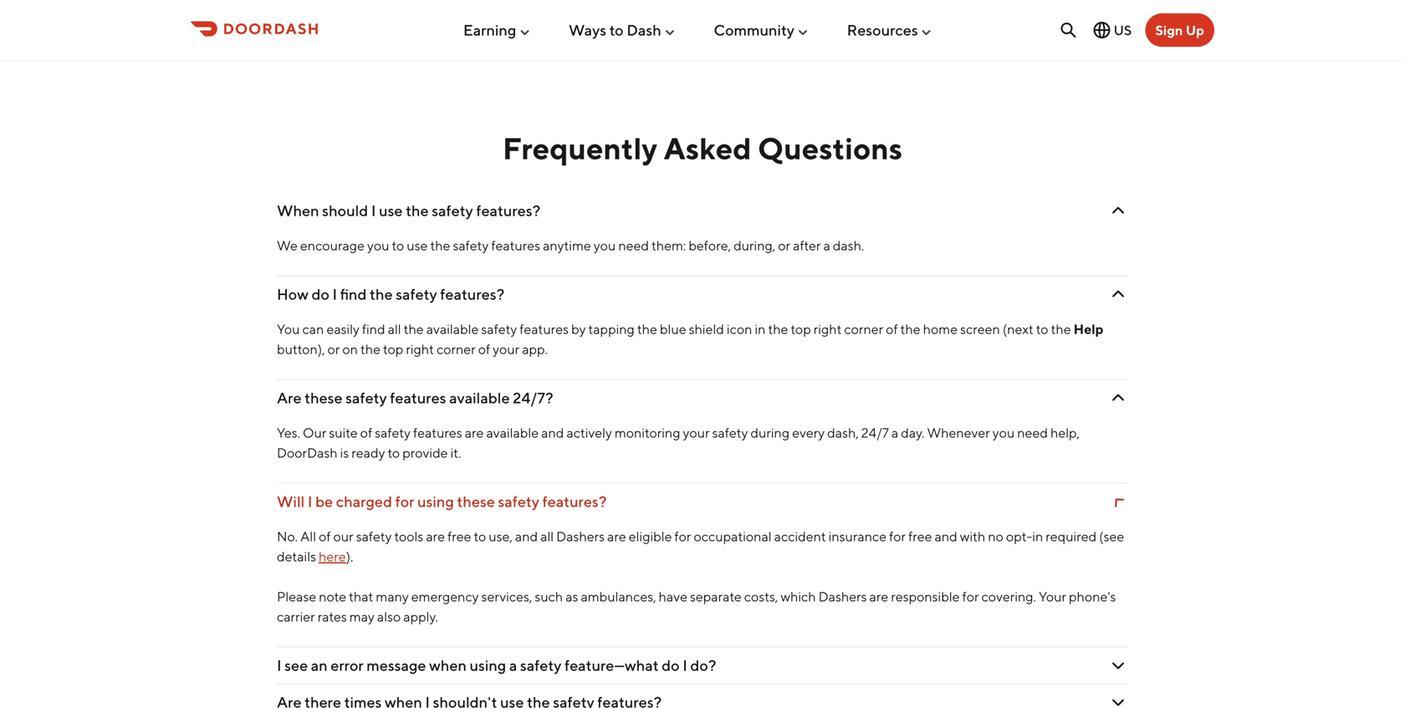 Task type: locate. For each thing, give the bounding box(es) containing it.
1 horizontal spatial right
[[814, 321, 842, 337]]

0 horizontal spatial a
[[509, 657, 517, 675]]

how do i find the safety features?
[[277, 285, 505, 303]]

the
[[406, 202, 429, 220], [430, 238, 450, 253], [370, 285, 393, 303], [404, 321, 424, 337], [637, 321, 657, 337], [768, 321, 788, 337], [900, 321, 921, 337], [1051, 321, 1071, 337], [360, 341, 381, 357]]

chevron down image
[[1108, 201, 1128, 221], [1108, 492, 1129, 512], [1108, 656, 1128, 676], [1108, 693, 1128, 708]]

find right easily
[[362, 321, 385, 337]]

find for all
[[362, 321, 385, 337]]

encourage
[[300, 238, 365, 253]]

your right monitoring
[[683, 425, 710, 441]]

1 vertical spatial top
[[383, 341, 403, 357]]

as
[[566, 589, 578, 605]]

services,
[[481, 589, 532, 605]]

ambulances,
[[581, 589, 656, 605]]

to
[[609, 21, 624, 39], [392, 238, 404, 253], [1036, 321, 1049, 337], [388, 445, 400, 461], [474, 529, 486, 545]]

on
[[342, 341, 358, 357]]

1 horizontal spatial need
[[1017, 425, 1048, 441]]

all
[[388, 321, 401, 337], [540, 529, 554, 545]]

1 horizontal spatial you
[[594, 238, 616, 253]]

0 vertical spatial corner
[[844, 321, 883, 337]]

(see details
[[277, 529, 1124, 565]]

0 vertical spatial right
[[814, 321, 842, 337]]

corner left home
[[844, 321, 883, 337]]

(see
[[1099, 529, 1124, 545]]

using
[[417, 493, 454, 511], [470, 657, 506, 675]]

sign up
[[1155, 22, 1204, 38]]

and right use,
[[515, 529, 538, 545]]

0 horizontal spatial or
[[328, 341, 340, 357]]

0 vertical spatial all
[[388, 321, 401, 337]]

or left on
[[328, 341, 340, 357]]

1 horizontal spatial do
[[662, 657, 680, 675]]

0 horizontal spatial these
[[305, 389, 343, 407]]

use down when should i use the safety features?
[[407, 238, 428, 253]]

are
[[465, 425, 484, 441], [426, 529, 445, 545], [607, 529, 626, 545], [870, 589, 889, 605]]

1 horizontal spatial a
[[823, 238, 830, 253]]

ways
[[569, 21, 606, 39]]

every
[[792, 425, 825, 441]]

of left app.
[[478, 341, 490, 357]]

dashers up as
[[556, 529, 605, 545]]

dashers inside please note that many emergency services, such as ambulances, have separate costs, which dashers are responsible for covering. your phone's carrier rates may also apply.
[[819, 589, 867, 605]]

using up tools
[[417, 493, 454, 511]]

all
[[300, 529, 316, 545]]

1 free from the left
[[448, 529, 471, 545]]

and left actively
[[541, 425, 564, 441]]

button),
[[277, 341, 325, 357]]

find up easily
[[340, 285, 367, 303]]

right
[[814, 321, 842, 337], [406, 341, 434, 357]]

0 horizontal spatial in
[[755, 321, 766, 337]]

i left the see
[[277, 657, 282, 675]]

use right should
[[379, 202, 403, 220]]

to right ready
[[388, 445, 400, 461]]

chevron down image for when should i use the safety features?
[[1108, 201, 1128, 221]]

i
[[371, 202, 376, 220], [332, 285, 337, 303], [308, 493, 312, 511], [277, 657, 282, 675], [683, 657, 687, 675]]

1 vertical spatial right
[[406, 341, 434, 357]]

dash,
[[827, 425, 859, 441]]

you right anytime
[[594, 238, 616, 253]]

suite
[[329, 425, 358, 441]]

0 vertical spatial chevron down image
[[1108, 284, 1128, 304]]

safety
[[432, 202, 473, 220], [453, 238, 489, 253], [396, 285, 437, 303], [481, 321, 517, 337], [346, 389, 387, 407], [375, 425, 411, 441], [712, 425, 748, 441], [498, 493, 539, 511], [356, 529, 392, 545], [520, 657, 562, 675]]

dash.
[[833, 238, 864, 253]]

these right are
[[305, 389, 343, 407]]

of inside yes. our suite of safety features are available and actively monitoring your safety during every dash, 24/7 a day. whenever you need help, doordash is ready to provide it.
[[360, 425, 372, 441]]

up
[[1186, 22, 1204, 38]]

during,
[[734, 238, 776, 253]]

tapping
[[588, 321, 635, 337]]

of right all
[[319, 529, 331, 545]]

0 vertical spatial in
[[755, 321, 766, 337]]

eligible
[[629, 529, 672, 545]]

1 horizontal spatial top
[[791, 321, 811, 337]]

our
[[333, 529, 354, 545]]

to inside yes. our suite of safety features are available and actively monitoring your safety during every dash, 24/7 a day. whenever you need help, doordash is ready to provide it.
[[388, 445, 400, 461]]

for
[[395, 493, 414, 511], [675, 529, 691, 545], [889, 529, 906, 545], [962, 589, 979, 605]]

find inside "you can easily find all the available safety features by tapping the blue shield icon in the top right corner of the home screen (next to the help button), or on the top right corner of your app."
[[362, 321, 385, 337]]

your inside "you can easily find all the available safety features by tapping the blue shield icon in the top right corner of the home screen (next to the help button), or on the top right corner of your app."
[[493, 341, 520, 357]]

anytime
[[543, 238, 591, 253]]

ways to dash
[[569, 21, 661, 39]]

occupational
[[694, 529, 772, 545]]

1 horizontal spatial and
[[541, 425, 564, 441]]

your
[[493, 341, 520, 357], [683, 425, 710, 441]]

0 vertical spatial using
[[417, 493, 454, 511]]

are inside yes. our suite of safety features are available and actively monitoring your safety during every dash, 24/7 a day. whenever you need help, doordash is ready to provide it.
[[465, 425, 484, 441]]

and inside yes. our suite of safety features are available and actively monitoring your safety during every dash, 24/7 a day. whenever you need help, doordash is ready to provide it.
[[541, 425, 564, 441]]

i right should
[[371, 202, 376, 220]]

1 vertical spatial using
[[470, 657, 506, 675]]

apply.
[[403, 609, 438, 625]]

1 vertical spatial in
[[1032, 529, 1043, 545]]

to left dash
[[609, 21, 624, 39]]

features? for when should i use the safety features?
[[476, 202, 540, 220]]

0 vertical spatial find
[[340, 285, 367, 303]]

responsible
[[891, 589, 960, 605]]

features?
[[476, 202, 540, 220], [440, 285, 505, 303], [542, 493, 607, 511]]

corner up are these safety features available 24/7?
[[437, 341, 476, 357]]

1 horizontal spatial using
[[470, 657, 506, 675]]

earning
[[463, 21, 516, 39]]

24/7
[[861, 425, 889, 441]]

0 vertical spatial your
[[493, 341, 520, 357]]

0 horizontal spatial right
[[406, 341, 434, 357]]

no
[[988, 529, 1004, 545]]

1 horizontal spatial free
[[908, 529, 932, 545]]

a right when
[[509, 657, 517, 675]]

0 horizontal spatial all
[[388, 321, 401, 337]]

are down are these safety features available 24/7?
[[465, 425, 484, 441]]

2 horizontal spatial a
[[892, 425, 898, 441]]

use
[[379, 202, 403, 220], [407, 238, 428, 253]]

0 horizontal spatial dashers
[[556, 529, 605, 545]]

2 chevron down image from the top
[[1108, 388, 1128, 408]]

for left 'covering.'
[[962, 589, 979, 605]]

find
[[340, 285, 367, 303], [362, 321, 385, 337]]

a right after
[[823, 238, 830, 253]]

all right use,
[[540, 529, 554, 545]]

of
[[886, 321, 898, 337], [478, 341, 490, 357], [360, 425, 372, 441], [319, 529, 331, 545]]

your left app.
[[493, 341, 520, 357]]

a
[[823, 238, 830, 253], [892, 425, 898, 441], [509, 657, 517, 675]]

1 horizontal spatial your
[[683, 425, 710, 441]]

0 vertical spatial features?
[[476, 202, 540, 220]]

available down 24/7?
[[486, 425, 539, 441]]

ready
[[352, 445, 385, 461]]

which
[[781, 589, 816, 605]]

here
[[319, 549, 346, 565]]

need left them: on the top left of the page
[[618, 238, 649, 253]]

do right how
[[312, 285, 329, 303]]

these up use,
[[457, 493, 495, 511]]

1 horizontal spatial corner
[[844, 321, 883, 337]]

safety inside "you can easily find all the available safety features by tapping the blue shield icon in the top right corner of the home screen (next to the help button), or on the top right corner of your app."
[[481, 321, 517, 337]]

to inside "you can easily find all the available safety features by tapping the blue shield icon in the top right corner of the home screen (next to the help button), or on the top right corner of your app."
[[1036, 321, 1049, 337]]

phone's
[[1069, 589, 1116, 605]]

is
[[340, 445, 349, 461]]

1 vertical spatial find
[[362, 321, 385, 337]]

are left responsible
[[870, 589, 889, 605]]

actively
[[567, 425, 612, 441]]

free down will i be charged for using these safety features?
[[448, 529, 471, 545]]

and left with
[[935, 529, 958, 545]]

are these safety features available 24/7?
[[277, 389, 553, 407]]

1 horizontal spatial dashers
[[819, 589, 867, 605]]

do
[[312, 285, 329, 303], [662, 657, 680, 675]]

please
[[277, 589, 316, 605]]

insurance
[[829, 529, 887, 545]]

1 vertical spatial chevron down image
[[1108, 388, 1128, 408]]

2 vertical spatial a
[[509, 657, 517, 675]]

0 vertical spatial do
[[312, 285, 329, 303]]

in inside "you can easily find all the available safety features by tapping the blue shield icon in the top right corner of the home screen (next to the help button), or on the top right corner of your app."
[[755, 321, 766, 337]]

0 horizontal spatial do
[[312, 285, 329, 303]]

1 vertical spatial need
[[1017, 425, 1048, 441]]

features
[[491, 238, 540, 253], [520, 321, 569, 337], [390, 389, 446, 407], [413, 425, 462, 441]]

using right when
[[470, 657, 506, 675]]

1 chevron down image from the top
[[1108, 284, 1128, 304]]

2 horizontal spatial you
[[993, 425, 1015, 441]]

0 vertical spatial available
[[426, 321, 479, 337]]

do left 'do?'
[[662, 657, 680, 675]]

1 vertical spatial your
[[683, 425, 710, 441]]

covering.
[[982, 589, 1036, 605]]

1 horizontal spatial in
[[1032, 529, 1043, 545]]

for inside please note that many emergency services, such as ambulances, have separate costs, which dashers are responsible for covering. your phone's carrier rates may also apply.
[[962, 589, 979, 605]]

all down how do i find the safety features?
[[388, 321, 401, 337]]

free
[[448, 529, 471, 545], [908, 529, 932, 545]]

0 horizontal spatial need
[[618, 238, 649, 253]]

available down how do i find the safety features?
[[426, 321, 479, 337]]

2 vertical spatial available
[[486, 425, 539, 441]]

1 vertical spatial or
[[328, 341, 340, 357]]

you right encourage
[[367, 238, 389, 253]]

how
[[277, 285, 309, 303]]

chevron down button
[[277, 685, 1128, 708]]

dashers right which
[[819, 589, 867, 605]]

0 vertical spatial or
[[778, 238, 790, 253]]

features inside "you can easily find all the available safety features by tapping the blue shield icon in the top right corner of the home screen (next to the help button), or on the top right corner of your app."
[[520, 321, 569, 337]]

to right (next
[[1036, 321, 1049, 337]]

will
[[277, 493, 305, 511]]

you right whenever
[[993, 425, 1015, 441]]

emergency
[[411, 589, 479, 605]]

are inside please note that many emergency services, such as ambulances, have separate costs, which dashers are responsible for covering. your phone's carrier rates may also apply.
[[870, 589, 889, 605]]

your
[[1039, 589, 1066, 605]]

available left 24/7?
[[449, 389, 510, 407]]

globe line image
[[1092, 20, 1112, 40]]

in
[[755, 321, 766, 337], [1032, 529, 1043, 545]]

of up ready
[[360, 425, 372, 441]]

available inside yes. our suite of safety features are available and actively monitoring your safety during every dash, 24/7 a day. whenever you need help, doordash is ready to provide it.
[[486, 425, 539, 441]]

1 vertical spatial all
[[540, 529, 554, 545]]

1 vertical spatial dashers
[[819, 589, 867, 605]]

chevron down image
[[1108, 284, 1128, 304], [1108, 388, 1128, 408]]

or left after
[[778, 238, 790, 253]]

top right icon
[[791, 321, 811, 337]]

easily
[[327, 321, 360, 337]]

free left with
[[908, 529, 932, 545]]

0 vertical spatial a
[[823, 238, 830, 253]]

1 horizontal spatial all
[[540, 529, 554, 545]]

such
[[535, 589, 563, 605]]

to down when should i use the safety features?
[[392, 238, 404, 253]]

need
[[618, 238, 649, 253], [1017, 425, 1048, 441]]

help
[[1074, 321, 1104, 337]]

0 horizontal spatial your
[[493, 341, 520, 357]]

0 vertical spatial these
[[305, 389, 343, 407]]

1 vertical spatial corner
[[437, 341, 476, 357]]

costs,
[[744, 589, 778, 605]]

1 horizontal spatial use
[[407, 238, 428, 253]]

0 horizontal spatial top
[[383, 341, 403, 357]]

).
[[346, 549, 353, 565]]

in left the required
[[1032, 529, 1043, 545]]

top right on
[[383, 341, 403, 357]]

shield
[[689, 321, 724, 337]]

in right icon
[[755, 321, 766, 337]]

1 vertical spatial a
[[892, 425, 898, 441]]

a left day.
[[892, 425, 898, 441]]

1 vertical spatial features?
[[440, 285, 505, 303]]

0 horizontal spatial free
[[448, 529, 471, 545]]

need left 'help,'
[[1017, 425, 1048, 441]]

also
[[377, 609, 401, 625]]

top
[[791, 321, 811, 337], [383, 341, 403, 357]]

1 horizontal spatial these
[[457, 493, 495, 511]]

0 vertical spatial use
[[379, 202, 403, 220]]

0 horizontal spatial corner
[[437, 341, 476, 357]]



Task type: describe. For each thing, give the bounding box(es) containing it.
need inside yes. our suite of safety features are available and actively monitoring your safety during every dash, 24/7 a day. whenever you need help, doordash is ready to provide it.
[[1017, 425, 1048, 441]]

frequently asked questions
[[503, 131, 903, 166]]

be
[[315, 493, 333, 511]]

are left eligible
[[607, 529, 626, 545]]

are right tools
[[426, 529, 445, 545]]

day.
[[901, 425, 925, 441]]

when
[[277, 202, 319, 220]]

we
[[277, 238, 298, 253]]

find for the
[[340, 285, 367, 303]]

all inside "you can easily find all the available safety features by tapping the blue shield icon in the top right corner of the home screen (next to the help button), or on the top right corner of your app."
[[388, 321, 401, 337]]

1 vertical spatial available
[[449, 389, 510, 407]]

0 vertical spatial top
[[791, 321, 811, 337]]

0 vertical spatial dashers
[[556, 529, 605, 545]]

separate
[[690, 589, 742, 605]]

0 vertical spatial need
[[618, 238, 649, 253]]

feature—what
[[565, 657, 659, 675]]

a inside yes. our suite of safety features are available and actively monitoring your safety during every dash, 24/7 a day. whenever you need help, doordash is ready to provide it.
[[892, 425, 898, 441]]

our
[[303, 425, 327, 441]]

whenever
[[927, 425, 990, 441]]

an
[[311, 657, 328, 675]]

0 horizontal spatial you
[[367, 238, 389, 253]]

0 horizontal spatial use
[[379, 202, 403, 220]]

no. all of our safety tools are free to use, and all dashers are eligible for occupational accident insurance for free and with no opt-in required
[[277, 529, 1099, 545]]

0 horizontal spatial using
[[417, 493, 454, 511]]

yes.
[[277, 425, 300, 441]]

i see an error message when using a safety feature—what do i do?
[[277, 657, 716, 675]]

chevron down image for are these safety features available 24/7?
[[1108, 388, 1128, 408]]

error
[[331, 657, 364, 675]]

provide
[[403, 445, 448, 461]]

during
[[751, 425, 790, 441]]

0 horizontal spatial and
[[515, 529, 538, 545]]

before,
[[689, 238, 731, 253]]

icon
[[727, 321, 752, 337]]

you can easily find all the available safety features by tapping the blue shield icon in the top right corner of the home screen (next to the help button), or on the top right corner of your app.
[[277, 321, 1104, 357]]

to left use,
[[474, 529, 486, 545]]

screen
[[960, 321, 1000, 337]]

when
[[429, 657, 467, 675]]

2 free from the left
[[908, 529, 932, 545]]

sign
[[1155, 22, 1183, 38]]

message
[[367, 657, 426, 675]]

are
[[277, 389, 302, 407]]

for right insurance
[[889, 529, 906, 545]]

use,
[[489, 529, 513, 545]]

features? for how do i find the safety features?
[[440, 285, 505, 303]]

yes. our suite of safety features are available and actively monitoring your safety during every dash, 24/7 a day. whenever you need help, doordash is ready to provide it.
[[277, 425, 1080, 461]]

have
[[659, 589, 688, 605]]

i left be
[[308, 493, 312, 511]]

1 vertical spatial use
[[407, 238, 428, 253]]

with
[[960, 529, 986, 545]]

chevron down image for will i be charged for using these safety features?
[[1108, 492, 1129, 512]]

2 vertical spatial features?
[[542, 493, 607, 511]]

may
[[349, 609, 375, 625]]

1 vertical spatial do
[[662, 657, 680, 675]]

your inside yes. our suite of safety features are available and actively monitoring your safety during every dash, 24/7 a day. whenever you need help, doordash is ready to provide it.
[[683, 425, 710, 441]]

i left 'do?'
[[683, 657, 687, 675]]

community link
[[714, 14, 810, 46]]

no.
[[277, 529, 298, 545]]

required
[[1046, 529, 1097, 545]]

it.
[[450, 445, 461, 461]]

questions
[[758, 131, 903, 166]]

for right eligible
[[675, 529, 691, 545]]

rates
[[318, 609, 347, 625]]

sign up button
[[1145, 13, 1214, 47]]

will i be charged for using these safety features?
[[277, 493, 607, 511]]

home
[[923, 321, 958, 337]]

resources
[[847, 21, 918, 39]]

community
[[714, 21, 795, 39]]

note
[[319, 589, 346, 605]]

i up easily
[[332, 285, 337, 303]]

charged
[[336, 493, 392, 511]]

many
[[376, 589, 409, 605]]

when should i use the safety features?
[[277, 202, 540, 220]]

of left home
[[886, 321, 898, 337]]

or inside "you can easily find all the available safety features by tapping the blue shield icon in the top right corner of the home screen (next to the help button), or on the top right corner of your app."
[[328, 341, 340, 357]]

you inside yes. our suite of safety features are available and actively monitoring your safety during every dash, 24/7 a day. whenever you need help, doordash is ready to provide it.
[[993, 425, 1015, 441]]

features inside yes. our suite of safety features are available and actively monitoring your safety during every dash, 24/7 a day. whenever you need help, doordash is ready to provide it.
[[413, 425, 462, 441]]

(next
[[1003, 321, 1034, 337]]

here ).
[[319, 549, 353, 565]]

see
[[285, 657, 308, 675]]

earning link
[[463, 14, 531, 46]]

1 horizontal spatial or
[[778, 238, 790, 253]]

blue
[[660, 321, 686, 337]]

that
[[349, 589, 373, 605]]

resources link
[[847, 14, 933, 46]]

asked
[[664, 131, 752, 166]]

frequently
[[503, 131, 658, 166]]

2 horizontal spatial and
[[935, 529, 958, 545]]

available inside "you can easily find all the available safety features by tapping the blue shield icon in the top right corner of the home screen (next to the help button), or on the top right corner of your app."
[[426, 321, 479, 337]]

chevron down image for how do i find the safety features?
[[1108, 284, 1128, 304]]

doordash
[[277, 445, 338, 461]]

1 vertical spatial these
[[457, 493, 495, 511]]

do?
[[690, 657, 716, 675]]

chevron down image for i see an error message when using a safety feature—what do i do?
[[1108, 656, 1128, 676]]

for up tools
[[395, 493, 414, 511]]

ways to dash link
[[569, 14, 676, 46]]

after
[[793, 238, 821, 253]]

help,
[[1051, 425, 1080, 441]]

carrier
[[277, 609, 315, 625]]

we encourage you to use the safety features anytime you need them: before, during, or after a dash.
[[277, 238, 864, 253]]

dx - severe weather image
[[191, 0, 693, 45]]

should
[[322, 202, 368, 220]]

details
[[277, 549, 316, 565]]

them:
[[652, 238, 686, 253]]

by
[[571, 321, 586, 337]]

chevron down image inside button
[[1108, 693, 1128, 708]]



Task type: vqa. For each thing, say whether or not it's contained in the screenshot.
earnings
no



